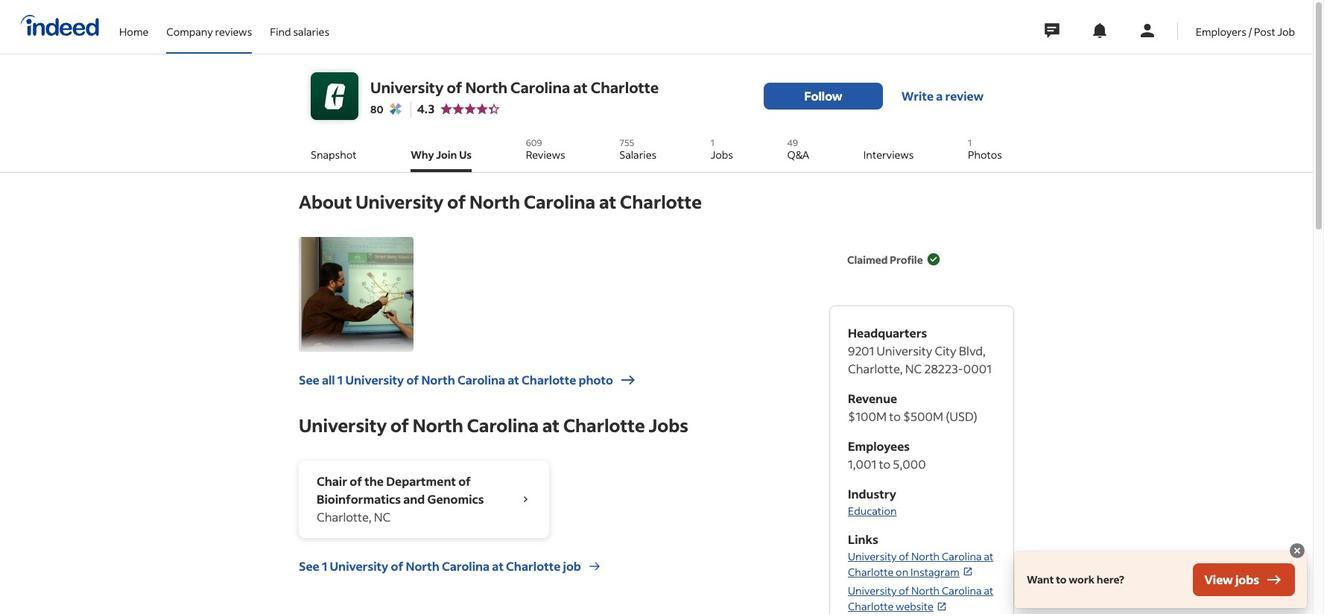 Task type: describe. For each thing, give the bounding box(es) containing it.
university inside 'headquarters 9201 university city blvd, charlotte, nc 28223-0001'
[[877, 343, 932, 358]]

salaries
[[619, 148, 657, 162]]

claimed profile button
[[847, 243, 941, 276]]

view jobs link
[[1193, 563, 1295, 596]]

job
[[563, 558, 581, 574]]

to for $500m
[[889, 408, 901, 424]]

review
[[945, 88, 984, 104]]

education
[[848, 504, 897, 518]]

1 vertical spatial jobs
[[649, 414, 688, 437]]

photos
[[968, 148, 1002, 162]]

industry education
[[848, 486, 897, 518]]

north inside "link"
[[421, 372, 455, 388]]

university down why
[[356, 190, 444, 213]]

opens in a new window image for university of north carolina at charlotte on instagram
[[963, 567, 973, 577]]

80
[[370, 102, 384, 116]]

claimed profile
[[847, 252, 923, 266]]

nc inside 'headquarters 9201 university city blvd, charlotte, nc 28223-0001'
[[905, 361, 922, 376]]

carolina up 609
[[511, 77, 570, 97]]

carolina down the "reviews"
[[524, 190, 596, 213]]

charlotte left job
[[506, 558, 561, 574]]

q&a
[[787, 148, 809, 162]]

charlotte down salaries
[[620, 190, 702, 213]]

north down see all 1 university of north carolina at charlotte photo at bottom left
[[413, 414, 463, 437]]

reviews
[[215, 24, 252, 38]]

want
[[1027, 572, 1054, 586]]

revenue
[[848, 390, 897, 406]]

us
[[459, 148, 472, 162]]

employers
[[1196, 24, 1247, 38]]

1 inside "link"
[[337, 372, 343, 388]]

bioinformatics
[[317, 491, 401, 507]]

university inside university of north carolina at charlotte on instagram
[[848, 549, 897, 563]]

north inside university of north carolina at charlotte on instagram
[[911, 549, 940, 563]]

9201
[[848, 343, 874, 358]]

north down and
[[406, 558, 440, 574]]

revenue $100m to $500m (usd)
[[848, 390, 978, 424]]

4.3
[[417, 101, 435, 116]]

at inside "link"
[[508, 372, 519, 388]]

university of north carolina at charlotte
[[370, 77, 659, 97]]

interviews
[[864, 148, 914, 162]]

chair of the department of bioinformatics and genomics charlotte, nc
[[317, 473, 484, 525]]

here?
[[1097, 572, 1124, 586]]

write a review link
[[883, 83, 1002, 110]]

1 inside the 1 jobs
[[711, 137, 715, 148]]

company
[[166, 24, 213, 38]]

charlotte inside "link"
[[522, 372, 576, 388]]

university inside "link"
[[345, 372, 404, 388]]

home
[[119, 24, 149, 38]]

a
[[936, 88, 943, 104]]

609 reviews
[[526, 137, 565, 162]]

website
[[896, 599, 934, 614]]

write a review
[[902, 88, 984, 104]]

follow
[[804, 88, 842, 104]]

/
[[1249, 24, 1252, 38]]

follow button
[[764, 83, 883, 110]]

see all 1 university of north carolina at charlotte photo link
[[299, 364, 637, 396]]

city
[[935, 343, 957, 358]]

find salaries
[[270, 24, 329, 38]]

755
[[619, 137, 634, 148]]

28223-
[[924, 361, 963, 376]]

charlotte inside university of north carolina at charlotte website
[[848, 599, 894, 614]]

at inside university of north carolina at charlotte on instagram
[[984, 549, 994, 563]]

job
[[1278, 24, 1295, 38]]

see 1 university of north carolina at charlotte job link
[[299, 550, 602, 583]]

home link
[[119, 0, 149, 51]]

1 photos
[[968, 137, 1002, 162]]

$100m
[[848, 408, 887, 424]]

of inside university of north carolina at charlotte on instagram
[[899, 549, 909, 563]]

headquarters 9201 university city blvd, charlotte, nc 28223-0001
[[848, 325, 992, 376]]

university of north carolina at charlotte website
[[848, 584, 994, 614]]

find salaries link
[[270, 0, 329, 51]]

employees
[[848, 438, 910, 454]]

blvd,
[[959, 343, 986, 358]]

photo
[[579, 372, 613, 388]]

see all 1 university of north carolina at charlotte photo
[[299, 372, 613, 388]]

snapshot link
[[311, 132, 357, 172]]

claimed
[[847, 252, 888, 266]]

salaries
[[293, 24, 329, 38]]

chair of the department of bioinformatics and genomics link
[[317, 473, 484, 507]]

see 1 university of north carolina at charlotte job
[[299, 558, 581, 574]]

links
[[848, 531, 878, 547]]

carolina down see all 1 university of north carolina at charlotte photo "link"
[[467, 414, 539, 437]]

university inside university of north carolina at charlotte website
[[848, 584, 897, 598]]

university up work wellbeing logo
[[370, 77, 444, 97]]

2 vertical spatial to
[[1056, 572, 1067, 586]]

write
[[902, 88, 934, 104]]

carolina inside university of north carolina at charlotte on instagram
[[942, 549, 982, 563]]



Task type: vqa. For each thing, say whether or not it's contained in the screenshot.
'search: Job title, keywords, or company' text box
no



Task type: locate. For each thing, give the bounding box(es) containing it.
jobs
[[1236, 572, 1259, 587]]

north up university of north carolina at charlotte jobs
[[421, 372, 455, 388]]

charlotte left 'website'
[[848, 599, 894, 614]]

post
[[1254, 24, 1276, 38]]

snapshot
[[311, 148, 357, 162]]

see inside "link"
[[299, 372, 319, 388]]

charlotte, down 9201
[[848, 361, 903, 376]]

(usd)
[[946, 408, 978, 424]]

charlotte, inside chair of the department of bioinformatics and genomics charlotte, nc
[[317, 509, 371, 525]]

1 horizontal spatial jobs
[[711, 148, 733, 162]]

university
[[370, 77, 444, 97], [356, 190, 444, 213], [877, 343, 932, 358], [345, 372, 404, 388], [299, 414, 387, 437], [848, 549, 897, 563], [330, 558, 388, 574], [848, 584, 897, 598]]

want to work here?
[[1027, 572, 1124, 586]]

$500m
[[903, 408, 943, 424]]

49 q&a
[[787, 137, 809, 162]]

employees 1,001 to 5,000
[[848, 438, 926, 472]]

employers / post job
[[1196, 24, 1295, 38]]

interviews link
[[864, 132, 914, 172]]

join
[[436, 148, 457, 162]]

1 horizontal spatial nc
[[905, 361, 922, 376]]

1 horizontal spatial opens in a new window image
[[963, 567, 973, 577]]

charlotte left photo
[[522, 372, 576, 388]]

university down bioinformatics
[[330, 558, 388, 574]]

company reviews
[[166, 24, 252, 38]]

university of north carolina at charlotte website link
[[848, 583, 996, 614]]

carolina up university of north carolina at charlotte jobs
[[458, 372, 505, 388]]

nc left 28223-
[[905, 361, 922, 376]]

nc
[[905, 361, 922, 376], [374, 509, 391, 525]]

1 horizontal spatial charlotte,
[[848, 361, 903, 376]]

university down links
[[848, 549, 897, 563]]

see for see 1 university of north carolina at charlotte job
[[299, 558, 319, 574]]

1 see from the top
[[299, 372, 319, 388]]

0 horizontal spatial nc
[[374, 509, 391, 525]]

to inside employees 1,001 to 5,000
[[879, 456, 891, 472]]

of inside "link"
[[406, 372, 419, 388]]

notifications unread count 0 image
[[1091, 22, 1109, 39]]

to for 5,000
[[879, 456, 891, 472]]

university down all
[[299, 414, 387, 437]]

to down employees
[[879, 456, 891, 472]]

at inside university of north carolina at charlotte website
[[984, 584, 994, 598]]

why
[[411, 148, 434, 162]]

1 inside 1 photos
[[968, 137, 972, 148]]

to right $100m
[[889, 408, 901, 424]]

university of north carolina at charlotte jobs
[[299, 414, 688, 437]]

0 horizontal spatial opens in a new window image
[[937, 601, 947, 612]]

charlotte up the 755
[[591, 77, 659, 97]]

north
[[465, 77, 508, 97], [470, 190, 520, 213], [421, 372, 455, 388], [413, 414, 463, 437], [911, 549, 940, 563], [406, 558, 440, 574], [911, 584, 940, 598]]

view
[[1205, 572, 1233, 587]]

employers / post job link
[[1196, 0, 1295, 51]]

carolina inside university of north carolina at charlotte website
[[942, 584, 982, 598]]

industry
[[848, 486, 896, 502]]

opens in a new window image right 'website'
[[937, 601, 947, 612]]

instagram
[[911, 565, 960, 579]]

profile
[[890, 252, 923, 266]]

headquarters
[[848, 325, 927, 341]]

education link
[[848, 503, 897, 519]]

north up 'website'
[[911, 584, 940, 598]]

opens in a new window image right "instagram"
[[963, 567, 973, 577]]

1,001
[[848, 456, 877, 472]]

why join us
[[411, 148, 472, 162]]

0001
[[963, 361, 992, 376]]

north inside university of north carolina at charlotte website
[[911, 584, 940, 598]]

0 horizontal spatial jobs
[[649, 414, 688, 437]]

opens in a new window image for university of north carolina at charlotte website
[[937, 601, 947, 612]]

carolina
[[511, 77, 570, 97], [524, 190, 596, 213], [458, 372, 505, 388], [467, 414, 539, 437], [942, 549, 982, 563], [442, 558, 490, 574], [942, 584, 982, 598]]

jobs
[[711, 148, 733, 162], [649, 414, 688, 437]]

carolina down genomics
[[442, 558, 490, 574]]

0 horizontal spatial charlotte,
[[317, 509, 371, 525]]

north down us
[[470, 190, 520, 213]]

charlotte down photo
[[563, 414, 645, 437]]

opens in a new window image inside university of north carolina at charlotte website link
[[937, 601, 947, 612]]

close image
[[1288, 542, 1306, 560]]

reviews
[[526, 148, 565, 162]]

chair
[[317, 473, 347, 489]]

609
[[526, 137, 542, 148]]

north up us
[[465, 77, 508, 97]]

the
[[365, 473, 384, 489]]

charlotte inside university of north carolina at charlotte on instagram
[[848, 565, 894, 579]]

messages unread count 0 image
[[1042, 16, 1062, 45]]

nc down bioinformatics
[[374, 509, 391, 525]]

university of north carolina at charlotte on instagram link
[[848, 548, 996, 580]]

view jobs
[[1205, 572, 1259, 587]]

at
[[573, 77, 588, 97], [599, 190, 617, 213], [508, 372, 519, 388], [542, 414, 560, 437], [984, 549, 994, 563], [492, 558, 504, 574], [984, 584, 994, 598]]

see
[[299, 372, 319, 388], [299, 558, 319, 574]]

0 vertical spatial see
[[299, 372, 319, 388]]

to
[[889, 408, 901, 424], [879, 456, 891, 472], [1056, 572, 1067, 586]]

1 vertical spatial nc
[[374, 509, 391, 525]]

see for see all 1 university of north carolina at charlotte photo
[[299, 372, 319, 388]]

university of north carolina at charlotte on instagram
[[848, 549, 994, 579]]

university down on
[[848, 584, 897, 598]]

to inside the revenue $100m to $500m (usd)
[[889, 408, 901, 424]]

why join us link
[[411, 132, 472, 172]]

1 vertical spatial charlotte,
[[317, 509, 371, 525]]

carolina up "instagram"
[[942, 549, 982, 563]]

uncc image
[[299, 237, 414, 352]]

about
[[299, 190, 352, 213]]

charlotte, down bioinformatics
[[317, 509, 371, 525]]

work
[[1069, 572, 1095, 586]]

charlotte left on
[[848, 565, 894, 579]]

to left work at the right bottom
[[1056, 572, 1067, 586]]

1 jobs
[[711, 137, 733, 162]]

of
[[447, 77, 462, 97], [447, 190, 466, 213], [406, 372, 419, 388], [390, 414, 409, 437], [350, 473, 362, 489], [458, 473, 471, 489], [899, 549, 909, 563], [391, 558, 403, 574], [899, 584, 909, 598]]

0 vertical spatial jobs
[[711, 148, 733, 162]]

university right all
[[345, 372, 404, 388]]

genomics
[[427, 491, 484, 507]]

charlotte, inside 'headquarters 9201 university city blvd, charlotte, nc 28223-0001'
[[848, 361, 903, 376]]

0 vertical spatial to
[[889, 408, 901, 424]]

find
[[270, 24, 291, 38]]

opens in a new window image
[[963, 567, 973, 577], [937, 601, 947, 612]]

1 vertical spatial to
[[879, 456, 891, 472]]

department
[[386, 473, 456, 489]]

carolina down "instagram"
[[942, 584, 982, 598]]

0 vertical spatial opens in a new window image
[[963, 567, 973, 577]]

5,000
[[893, 456, 926, 472]]

about university of north carolina at charlotte
[[299, 190, 702, 213]]

1 vertical spatial opens in a new window image
[[937, 601, 947, 612]]

university down headquarters
[[877, 343, 932, 358]]

2 see from the top
[[299, 558, 319, 574]]

0 vertical spatial charlotte,
[[848, 361, 903, 376]]

company reviews link
[[166, 0, 252, 51]]

charlotte,
[[848, 361, 903, 376], [317, 509, 371, 525]]

account image
[[1139, 22, 1156, 39]]

all
[[322, 372, 335, 388]]

0 vertical spatial nc
[[905, 361, 922, 376]]

of inside university of north carolina at charlotte website
[[899, 584, 909, 598]]

nc inside chair of the department of bioinformatics and genomics charlotte, nc
[[374, 509, 391, 525]]

carolina inside "link"
[[458, 372, 505, 388]]

work wellbeing logo image
[[390, 103, 401, 115]]

opens in a new window image inside university of north carolina at charlotte on instagram link
[[963, 567, 973, 577]]

755 salaries
[[619, 137, 657, 162]]

1 vertical spatial see
[[299, 558, 319, 574]]

on
[[896, 565, 909, 579]]

north up "instagram"
[[911, 549, 940, 563]]

and
[[403, 491, 425, 507]]



